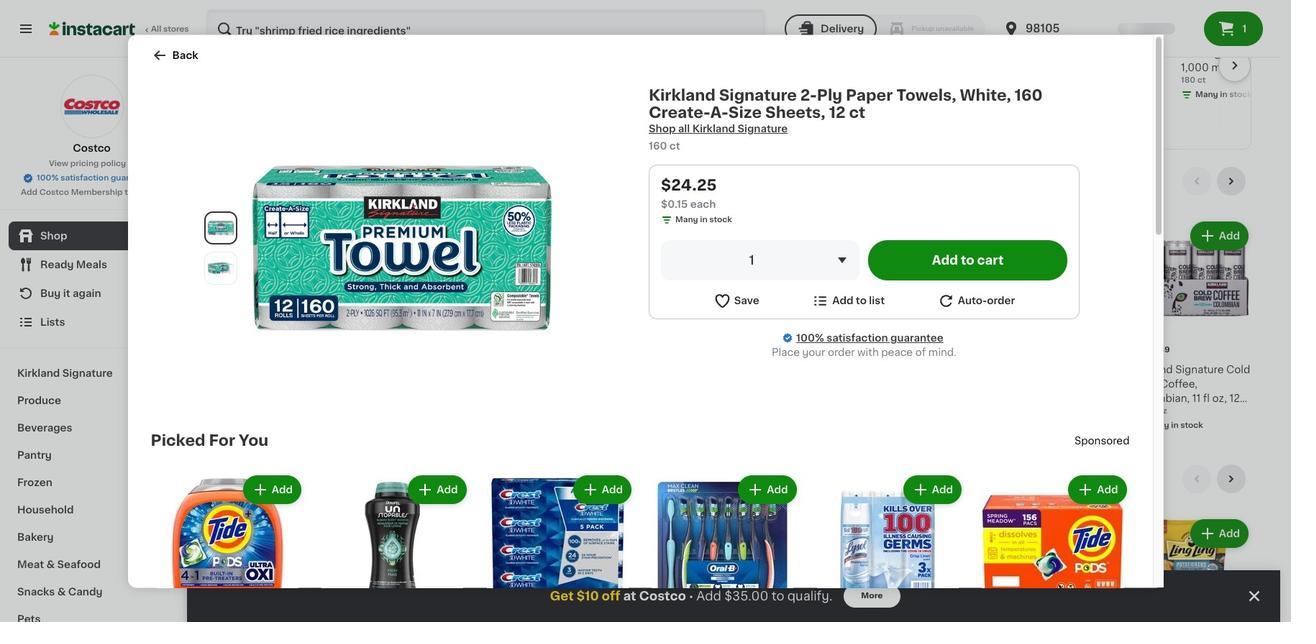 Task type: describe. For each thing, give the bounding box(es) containing it.
390 ct
[[764, 91, 791, 99]]

& for snacks
[[57, 587, 66, 597]]

back
[[172, 50, 198, 60]]

stock down 180-
[[1230, 91, 1253, 99]]

guarantee inside button
[[111, 174, 152, 182]]

white,
[[960, 87, 1012, 102]]

save
[[734, 295, 760, 305]]

all inside kirkland signature 2-ply paper towels, white, 160 create-a-size sheets, 12 ct shop all kirkland signature 160 ct
[[678, 123, 690, 133]]

view for customer favorites
[[1086, 176, 1111, 186]]

(10+)
[[1130, 474, 1156, 484]]

all for customer favorites
[[1113, 176, 1125, 186]]

1 vertical spatial shop
[[40, 231, 67, 241]]

frozen link
[[9, 469, 175, 496]]

keto
[[796, 330, 815, 338]]

75
[[1003, 15, 1013, 23]]

by
[[1127, 23, 1141, 34]]

pantry
[[17, 450, 52, 460]]

cold
[[1227, 365, 1251, 375]]

lists
[[40, 317, 65, 327]]

beverages link
[[9, 414, 175, 442]]

signature
[[738, 123, 788, 133]]

add to cart button
[[869, 240, 1068, 280]]

0 horizontal spatial order
[[828, 347, 855, 357]]

add inside add costco membership to save link
[[21, 189, 37, 196]]

towels,
[[897, 87, 957, 102]]

ct down tablets,
[[782, 91, 791, 99]]

180-
[[1233, 63, 1256, 73]]

add costco membership to save link
[[21, 187, 163, 199]]

auto-order button
[[937, 291, 1015, 309]]

delivery for delivery by 3:50pm
[[1078, 23, 1124, 34]]

kirkland for ct
[[1132, 365, 1173, 375]]

$24.25
[[661, 177, 717, 192]]

costco link
[[60, 75, 123, 155]]

enlarge paper goods kirkland signature paper towel rolls,160 sheets hero (opens in a new tab) image
[[208, 214, 234, 240]]

many in stock down 2-
[[779, 105, 835, 113]]

place
[[772, 347, 800, 357]]

1,000
[[1181, 63, 1209, 73]]

view all (30+)
[[1086, 176, 1156, 186]]

frozen for frozen
[[17, 478, 52, 488]]

many in stock down 'veggie'
[[987, 91, 1044, 99]]

favorites
[[299, 174, 373, 189]]

3:50pm
[[1144, 23, 1187, 34]]

add costco membership to save
[[21, 189, 154, 196]]

qualify.
[[788, 591, 833, 602]]

1 vertical spatial 160
[[649, 140, 667, 150]]

mg, for 49
[[1048, 48, 1067, 59]]

household
[[17, 505, 74, 515]]

ct down create-
[[670, 140, 680, 150]]

frozen for frozen snacks
[[216, 471, 270, 487]]

$10
[[577, 591, 599, 602]]

•
[[689, 591, 694, 602]]

signature for a-
[[719, 87, 797, 102]]

count
[[1181, 77, 1211, 87]]

1 inside field
[[749, 254, 755, 265]]

to left list
[[856, 295, 867, 305]]

stock inside 12 x 11 oz many in stock
[[1181, 422, 1204, 430]]

$ 24 87
[[767, 15, 804, 30]]

buy it again
[[40, 289, 101, 299]]

each
[[691, 199, 716, 209]]

kirkland inside kirkland signature link
[[17, 368, 60, 378]]

& for meat
[[46, 560, 55, 570]]

49
[[981, 15, 1002, 30]]

product group containing 26
[[871, 219, 990, 420]]

kirkland for size
[[649, 87, 716, 102]]

membership
[[71, 189, 123, 196]]

in down 2-
[[803, 105, 811, 113]]

meat & seafood link
[[9, 551, 175, 578]]

many down 390 ct
[[779, 105, 801, 113]]

24
[[772, 15, 793, 30]]

snacks & candy
[[17, 587, 103, 597]]

100% satisfaction guarantee button
[[22, 170, 161, 184]]

1 vertical spatial 100% satisfaction guarantee
[[797, 332, 944, 342]]

mind.
[[929, 347, 957, 357]]

add to list
[[833, 295, 885, 305]]

youtheory for 36
[[1181, 34, 1233, 44]]

turmeric
[[973, 48, 1017, 59]]

youtheory for 49
[[973, 34, 1025, 44]]

add inside add to list button
[[833, 295, 854, 305]]

19
[[1141, 345, 1158, 361]]

ct inside youtheory collagen advanced formula tablets, 390 ct
[[829, 77, 839, 87]]

2-
[[801, 87, 817, 102]]

delivery by 3:50pm
[[1078, 23, 1187, 34]]

signature inside kirkland signature link
[[62, 368, 113, 378]]

picked for you
[[151, 432, 269, 448]]

26
[[879, 345, 899, 361]]

0 vertical spatial 160
[[1015, 87, 1043, 102]]

0 horizontal spatial snacks
[[17, 587, 55, 597]]

list
[[869, 295, 885, 305]]

seafood
[[57, 560, 101, 570]]

11 inside 12 x 11 oz many in stock
[[1149, 407, 1156, 415]]

sheets,
[[766, 104, 826, 119]]

shop inside kirkland signature 2-ply paper towels, white, 160 create-a-size sheets, 12 ct shop all kirkland signature 160 ct
[[649, 123, 676, 133]]

kirkland
[[693, 123, 735, 133]]

it
[[63, 289, 70, 299]]

1 button
[[1204, 12, 1263, 46]]

more
[[861, 592, 883, 600]]

$35.00
[[725, 591, 769, 602]]

picked
[[151, 432, 206, 448]]

produce link
[[9, 387, 175, 414]]

youtheory turmeric 2250 mg, 210 veggie caps
[[973, 34, 1067, 73]]

nsored
[[1095, 435, 1130, 445]]

kirkland signature 2-ply paper towels, white, 160 create-a-size sheets, 12 ct shop all kirkland signature 160 ct
[[649, 87, 1043, 150]]

you
[[239, 432, 269, 448]]

0 vertical spatial costco
[[73, 143, 111, 153]]

19 89
[[1141, 345, 1170, 361]]

satisfaction inside button
[[61, 174, 109, 182]]

lists link
[[9, 308, 175, 337]]

27 36
[[1190, 15, 1220, 30]]

100% satisfaction guarantee inside button
[[37, 174, 152, 182]]

add to cart
[[932, 254, 1004, 265]]

36
[[1210, 15, 1220, 23]]

$ 49 75
[[976, 15, 1013, 30]]

12 inside kirkland signature 2-ply paper towels, white, 160 create-a-size sheets, 12 ct shop all kirkland signature 160 ct
[[829, 104, 846, 119]]

kirkland signature cold brew coffee, colombian, 11 fl oz, 12 ct
[[1132, 365, 1251, 418]]

fl
[[1204, 394, 1210, 404]]

many in stock down each
[[676, 215, 732, 223]]

household link
[[9, 496, 175, 524]]

save
[[135, 189, 154, 196]]



Task type: locate. For each thing, give the bounding box(es) containing it.
1 horizontal spatial costco
[[73, 143, 111, 153]]

0 horizontal spatial 390
[[764, 91, 780, 99]]

100% satisfaction guarantee
[[37, 174, 152, 182], [797, 332, 944, 342]]

0 vertical spatial 390
[[806, 77, 826, 87]]

frozen down you
[[216, 471, 270, 487]]

1 horizontal spatial 12
[[1132, 407, 1141, 415]]

in
[[1012, 91, 1019, 99], [1221, 91, 1228, 99], [803, 105, 811, 113], [700, 215, 708, 223], [1172, 422, 1179, 430]]

100% inside button
[[37, 174, 59, 182]]

(30+)
[[1128, 176, 1156, 186]]

x
[[1143, 407, 1148, 415]]

in down each
[[700, 215, 708, 223]]

390 inside youtheory collagen advanced formula tablets, 390 ct
[[806, 77, 826, 87]]

14
[[766, 346, 775, 354]]

160
[[1015, 87, 1043, 102], [649, 140, 667, 150]]

add inside get $10 off at costco • add $35.00 to qualify.
[[697, 591, 722, 602]]

$ for 26
[[873, 346, 879, 354]]

stores
[[163, 25, 189, 33]]

in down youtheory ashwagandha 1,000 mg, 180- count
[[1221, 91, 1228, 99]]

2250
[[1020, 48, 1046, 59]]

1 horizontal spatial 390
[[806, 77, 826, 87]]

$ down the 100% satisfaction guarantee link
[[873, 346, 879, 354]]

160 down create-
[[649, 140, 667, 150]]

signature inside the kirkland signature cold brew coffee, colombian, 11 fl oz, 12 ct
[[1176, 365, 1224, 375]]

0 horizontal spatial $
[[767, 15, 772, 23]]

1 vertical spatial 390
[[764, 91, 780, 99]]

$0.15
[[661, 199, 688, 209]]

1 vertical spatial satisfaction
[[827, 332, 888, 342]]

product group containing 19
[[1132, 219, 1252, 435]]

1 vertical spatial guarantee
[[891, 332, 944, 342]]

0 vertical spatial shop
[[649, 123, 676, 133]]

add inside add to cart button
[[932, 254, 958, 265]]

view all (30+) button
[[1080, 167, 1171, 196]]

meat
[[17, 560, 44, 570]]

2 vertical spatial 12
[[1132, 407, 1141, 415]]

& left candy
[[57, 587, 66, 597]]

2 vertical spatial costco
[[639, 591, 686, 602]]

snacks & candy link
[[9, 578, 175, 606]]

(199)
[[817, 79, 837, 87]]

$ inside $ 49 75
[[976, 15, 981, 23]]

98105 button
[[951, 9, 1038, 49]]

all for frozen snacks
[[1116, 474, 1127, 484]]

bakery
[[17, 532, 54, 543]]

costco left •
[[639, 591, 686, 602]]

1 vertical spatial costco
[[39, 189, 69, 196]]

costco up 'view pricing policy' link on the top left of the page
[[73, 143, 111, 153]]

0 horizontal spatial shop
[[40, 231, 67, 241]]

1 horizontal spatial snacks
[[273, 471, 332, 487]]

87
[[794, 15, 804, 23]]

1 up ashwagandha
[[1243, 24, 1247, 34]]

mg, inside youtheory turmeric 2250 mg, 210 veggie caps
[[1048, 48, 1067, 59]]

many down count
[[1196, 91, 1219, 99]]

guarantee
[[111, 174, 152, 182], [891, 332, 944, 342]]

$ up youtheory
[[767, 15, 772, 23]]

many down $0.15
[[676, 215, 698, 223]]

1 item carousel region from the top
[[216, 167, 1252, 453]]

$ for 24
[[767, 15, 772, 23]]

12 down ply
[[829, 104, 846, 119]]

kirkland
[[649, 87, 716, 102], [1132, 365, 1173, 375], [17, 368, 60, 378]]

ashwagandha
[[1181, 48, 1252, 59]]

save button
[[713, 291, 760, 309]]

1 horizontal spatial 100% satisfaction guarantee
[[797, 332, 944, 342]]

100% satisfaction guarantee up with
[[797, 332, 944, 342]]

0 vertical spatial item carousel region
[[216, 167, 1252, 453]]

add to list button
[[812, 291, 885, 309]]

add
[[726, 25, 747, 35], [934, 25, 955, 35], [1143, 25, 1164, 35], [21, 189, 37, 196], [303, 231, 324, 241], [434, 231, 455, 241], [696, 231, 717, 241], [827, 231, 848, 241], [957, 231, 979, 241], [1219, 231, 1240, 241], [932, 254, 958, 265], [833, 295, 854, 305], [272, 484, 293, 494], [437, 484, 458, 494], [602, 484, 623, 494], [767, 484, 788, 494], [932, 484, 953, 494], [1097, 484, 1118, 494], [565, 529, 586, 539], [696, 529, 717, 539], [827, 529, 848, 539], [957, 529, 979, 539], [1088, 529, 1109, 539], [1219, 529, 1240, 539], [697, 591, 722, 602]]

mg, for 36
[[1212, 63, 1231, 73]]

0 horizontal spatial frozen
[[17, 478, 52, 488]]

customer
[[216, 174, 295, 189]]

youtheory
[[764, 34, 817, 44]]

0 vertical spatial snacks
[[273, 471, 332, 487]]

kirkland inside kirkland signature 2-ply paper towels, white, 160 create-a-size sheets, 12 ct shop all kirkland signature 160 ct
[[649, 87, 716, 102]]

2 vertical spatial all
[[1116, 474, 1127, 484]]

oz,
[[1213, 394, 1227, 404]]

0 horizontal spatial 160
[[649, 140, 667, 150]]

all down create-
[[678, 123, 690, 133]]

0 horizontal spatial mg,
[[1048, 48, 1067, 59]]

stock down caps
[[1021, 91, 1044, 99]]

instacart logo image
[[49, 20, 135, 37]]

12 inside 12 x 11 oz many in stock
[[1132, 407, 1141, 415]]

1 vertical spatial all
[[1113, 176, 1125, 186]]

service type group
[[733, 14, 934, 43]]

1 horizontal spatial kirkland
[[649, 87, 716, 102]]

order down cart
[[987, 295, 1015, 305]]

many down 'oz'
[[1147, 422, 1170, 430]]

mg, up caps
[[1048, 48, 1067, 59]]

0 vertical spatial mg,
[[1048, 48, 1067, 59]]

2 youtheory from the left
[[1181, 34, 1233, 44]]

with
[[858, 347, 879, 357]]

1 horizontal spatial 160
[[1015, 87, 1043, 102]]

$ left 75
[[976, 15, 981, 23]]

1 inside button
[[1243, 24, 1247, 34]]

0 vertical spatial 12
[[829, 104, 846, 119]]

11 left fl
[[1193, 394, 1201, 404]]

kirkland up brew
[[1132, 365, 1173, 375]]

&
[[46, 560, 55, 570], [57, 587, 66, 597]]

satisfaction
[[61, 174, 109, 182], [827, 332, 888, 342]]

12 left x
[[1132, 407, 1141, 415]]

ct right 180
[[1198, 77, 1206, 84]]

0 vertical spatial &
[[46, 560, 55, 570]]

$ 26 99
[[873, 345, 911, 361]]

0 vertical spatial order
[[987, 295, 1015, 305]]

costco down 100% satisfaction guarantee button
[[39, 189, 69, 196]]

0 vertical spatial all
[[678, 123, 690, 133]]

0 vertical spatial 1
[[1243, 24, 1247, 34]]

0 horizontal spatial 11
[[1149, 407, 1156, 415]]

160 down caps
[[1015, 87, 1043, 102]]

$ inside $ 24 87
[[767, 15, 772, 23]]

$ inside $ 26 99
[[873, 346, 879, 354]]

size
[[729, 104, 762, 119]]

youtheory inside youtheory ashwagandha 1,000 mg, 180- count
[[1181, 34, 1233, 44]]

view for frozen snacks
[[1088, 474, 1113, 484]]

a-
[[710, 104, 729, 119]]

all left (10+)
[[1116, 474, 1127, 484]]

stock down ply
[[813, 105, 835, 113]]

signature
[[719, 87, 797, 102], [1176, 365, 1224, 375], [62, 368, 113, 378]]

your
[[803, 347, 826, 357]]

1 horizontal spatial delivery
[[1078, 23, 1124, 34]]

1 youtheory from the left
[[973, 34, 1025, 44]]

to left cart
[[961, 254, 975, 265]]

guarantee up save
[[111, 174, 152, 182]]

1 horizontal spatial youtheory
[[1181, 34, 1233, 44]]

signature up "coffee,"
[[1176, 365, 1224, 375]]

0 horizontal spatial 100%
[[37, 174, 59, 182]]

0 horizontal spatial &
[[46, 560, 55, 570]]

ct inside the kirkland signature cold brew coffee, colombian, 11 fl oz, 12 ct
[[1132, 408, 1143, 418]]

11 inside the kirkland signature cold brew coffee, colombian, 11 fl oz, 12 ct
[[1193, 394, 1201, 404]]

view left (30+) at right
[[1086, 176, 1111, 186]]

item carousel region containing frozen snacks
[[216, 465, 1252, 622]]

kirkland inside the kirkland signature cold brew coffee, colombian, 11 fl oz, 12 ct
[[1132, 365, 1173, 375]]

0 vertical spatial 11
[[1193, 394, 1201, 404]]

guarantee up the of
[[891, 332, 944, 342]]

again
[[73, 289, 101, 299]]

2 horizontal spatial $
[[976, 15, 981, 23]]

treatment tracker modal dialog
[[187, 571, 1281, 622]]

paper goods kirkland signature paper towel rolls,160 sheets hero image
[[253, 98, 552, 397]]

costco inside get $10 off at costco • add $35.00 to qualify.
[[639, 591, 686, 602]]

390 down tablets,
[[764, 91, 780, 99]]

1 vertical spatial &
[[57, 587, 66, 597]]

pantry link
[[9, 442, 175, 469]]

frozen snacks
[[216, 471, 332, 487]]

caps
[[1030, 63, 1057, 73]]

0 vertical spatial 100%
[[37, 174, 59, 182]]

youtheory down 27 36
[[1181, 34, 1233, 44]]

colombian,
[[1132, 394, 1190, 404]]

390 down formula
[[806, 77, 826, 87]]

create-
[[649, 104, 710, 119]]

2 horizontal spatial signature
[[1176, 365, 1224, 375]]

1 field
[[661, 240, 860, 280]]

view down spo nsored
[[1088, 474, 1113, 484]]

frozen down the pantry
[[17, 478, 52, 488]]

89
[[1159, 346, 1170, 354]]

0 horizontal spatial kirkland
[[17, 368, 60, 378]]

satisfaction up place your order with peace of mind.
[[827, 332, 888, 342]]

auto-order
[[958, 295, 1015, 305]]

delivery left by
[[1078, 23, 1124, 34]]

2 horizontal spatial kirkland
[[1132, 365, 1173, 375]]

99
[[900, 346, 911, 354]]

12 inside the kirkland signature cold brew coffee, colombian, 11 fl oz, 12 ct
[[1230, 394, 1240, 404]]

pricing
[[70, 160, 99, 168]]

ct down paper
[[849, 104, 866, 119]]

all left (30+) at right
[[1113, 176, 1125, 186]]

advanced
[[764, 63, 815, 73]]

0 vertical spatial 100% satisfaction guarantee
[[37, 174, 152, 182]]

view left "pricing"
[[49, 160, 68, 168]]

0 horizontal spatial costco
[[39, 189, 69, 196]]

all stores link
[[49, 9, 190, 49]]

12 right oz,
[[1230, 394, 1240, 404]]

0 horizontal spatial delivery
[[769, 24, 813, 34]]

2 horizontal spatial costco
[[639, 591, 686, 602]]

enlarge paper goods kirkland signature paper towel rolls,160 sheets unknown (opens in a new tab) image
[[208, 255, 234, 281]]

in down colombian,
[[1172, 422, 1179, 430]]

frozen inside item carousel region
[[216, 471, 270, 487]]

390
[[806, 77, 826, 87], [764, 91, 780, 99]]

delivery by 3:50pm link
[[1055, 20, 1187, 37]]

1 vertical spatial 100%
[[797, 332, 824, 342]]

item carousel region
[[216, 167, 1252, 453], [216, 465, 1252, 622]]

delivery up youtheory
[[769, 24, 813, 34]]

shop down add costco membership to save
[[40, 231, 67, 241]]

costco logo image
[[60, 75, 123, 138]]

mg,
[[1048, 48, 1067, 59], [1212, 63, 1231, 73]]

1 horizontal spatial shop
[[649, 123, 676, 133]]

stock down each
[[710, 215, 732, 223]]

shop down create-
[[649, 123, 676, 133]]

0 vertical spatial satisfaction
[[61, 174, 109, 182]]

mg, down ashwagandha
[[1212, 63, 1231, 73]]

0 horizontal spatial satisfaction
[[61, 174, 109, 182]]

get
[[550, 591, 574, 602]]

0 horizontal spatial youtheory
[[973, 34, 1025, 44]]

1 horizontal spatial 1
[[1243, 24, 1247, 34]]

many down 'veggie'
[[987, 91, 1010, 99]]

1 vertical spatial order
[[828, 347, 855, 357]]

1 horizontal spatial order
[[987, 295, 1015, 305]]

ct down formula
[[829, 77, 839, 87]]

many in stock down count
[[1196, 91, 1253, 99]]

kirkland up create-
[[649, 87, 716, 102]]

youtheory down 98105
[[973, 34, 1025, 44]]

1 horizontal spatial $
[[873, 346, 879, 354]]

1 vertical spatial 11
[[1149, 407, 1156, 415]]

kirkland up "produce"
[[17, 368, 60, 378]]

satisfaction down "pricing"
[[61, 174, 109, 182]]

at
[[623, 591, 636, 602]]

0 horizontal spatial 100% satisfaction guarantee
[[37, 174, 152, 182]]

customer favorites
[[216, 174, 373, 189]]

1 horizontal spatial frozen
[[216, 471, 270, 487]]

oz
[[1158, 407, 1168, 415]]

many inside 12 x 11 oz many in stock
[[1147, 422, 1170, 430]]

0 vertical spatial view
[[49, 160, 68, 168]]

youtheory logo image
[[525, 13, 551, 39]]

1 horizontal spatial guarantee
[[891, 332, 944, 342]]

1 horizontal spatial 100%
[[797, 332, 824, 342]]

0 vertical spatial guarantee
[[111, 174, 152, 182]]

100% up add costco membership to save
[[37, 174, 59, 182]]

& right 'meat'
[[46, 560, 55, 570]]

1 vertical spatial mg,
[[1212, 63, 1231, 73]]

spo nsored
[[1075, 435, 1130, 445]]

0 horizontal spatial 12
[[829, 104, 846, 119]]

meat & seafood
[[17, 560, 101, 570]]

free
[[772, 330, 790, 338]]

many in stock
[[987, 91, 1044, 99], [1196, 91, 1253, 99], [779, 105, 835, 113], [676, 215, 732, 223]]

youtheory ashwagandha 1,000 mg, 180- count
[[1181, 34, 1256, 87]]

1 horizontal spatial &
[[57, 587, 66, 597]]

signature for 12
[[1176, 365, 1224, 375]]

1 vertical spatial snacks
[[17, 587, 55, 597]]

$24.25 $0.15 each
[[661, 177, 717, 209]]

stock down fl
[[1181, 422, 1204, 430]]

in inside 12 x 11 oz many in stock
[[1172, 422, 1179, 430]]

$ for 49
[[976, 15, 981, 23]]

delivery inside button
[[769, 24, 813, 34]]

2 vertical spatial view
[[1088, 474, 1113, 484]]

in down 'veggie'
[[1012, 91, 1019, 99]]

1 vertical spatial item carousel region
[[216, 465, 1252, 622]]

ct left 'oz'
[[1132, 408, 1143, 418]]

order left with
[[828, 347, 855, 357]]

to inside get $10 off at costco • add $35.00 to qualify.
[[772, 591, 785, 602]]

0 horizontal spatial signature
[[62, 368, 113, 378]]

costco inside add costco membership to save link
[[39, 189, 69, 196]]

tablets,
[[764, 77, 803, 87]]

1 vertical spatial 1
[[749, 254, 755, 265]]

youtheory inside youtheory turmeric 2250 mg, 210 veggie caps
[[973, 34, 1025, 44]]

delivery button
[[733, 14, 826, 43]]

2 horizontal spatial 12
[[1230, 394, 1240, 404]]

to left save
[[125, 189, 133, 196]]

1 horizontal spatial 11
[[1193, 394, 1201, 404]]

1 up save
[[749, 254, 755, 265]]

product group
[[216, 219, 335, 435], [347, 219, 466, 435], [478, 219, 597, 435], [609, 219, 728, 448], [740, 219, 859, 433], [871, 219, 990, 420], [1002, 219, 1121, 435], [1132, 219, 1252, 435], [151, 472, 304, 622], [316, 472, 469, 622], [481, 472, 635, 622], [646, 472, 800, 622], [811, 472, 965, 622], [976, 472, 1130, 622], [216, 517, 335, 622], [347, 517, 466, 622], [478, 517, 597, 622], [609, 517, 728, 622], [740, 517, 859, 622], [871, 517, 990, 622], [1002, 517, 1121, 622], [1132, 517, 1252, 622]]

order
[[987, 295, 1015, 305], [828, 347, 855, 357]]

12 x 11 oz many in stock
[[1132, 407, 1204, 430]]

1 vertical spatial view
[[1086, 176, 1111, 186]]

youtheory collagen advanced formula tablets, 390 ct
[[764, 34, 858, 87]]

snacks inside item carousel region
[[273, 471, 332, 487]]

27
[[1190, 15, 1208, 30]]

180
[[1181, 77, 1196, 84]]

1 vertical spatial 12
[[1230, 394, 1240, 404]]

signature up the size on the top of page
[[719, 87, 797, 102]]

1 horizontal spatial signature
[[719, 87, 797, 102]]

to right $35.00
[[772, 591, 785, 602]]

180 ct
[[1181, 77, 1206, 84]]

11
[[1193, 394, 1201, 404], [1149, 407, 1156, 415]]

item carousel region containing customer favorites
[[216, 167, 1252, 453]]

100% satisfaction guarantee down 'view pricing policy' link on the top left of the page
[[37, 174, 152, 182]]

11 right x
[[1149, 407, 1156, 415]]

cart
[[977, 254, 1004, 265]]

1 horizontal spatial satisfaction
[[827, 332, 888, 342]]

gluten-
[[741, 330, 772, 338]]

delivery for delivery
[[769, 24, 813, 34]]

& inside "link"
[[46, 560, 55, 570]]

signature up produce link
[[62, 368, 113, 378]]

1
[[1243, 24, 1247, 34], [749, 254, 755, 265]]

youtheory
[[973, 34, 1025, 44], [1181, 34, 1233, 44]]

veggie
[[993, 63, 1028, 73]]

mg, inside youtheory ashwagandha 1,000 mg, 180- count
[[1212, 63, 1231, 73]]

order inside 'button'
[[987, 295, 1015, 305]]

produce
[[17, 396, 61, 406]]

kirkland signature
[[17, 368, 113, 378]]

None search field
[[206, 9, 715, 49]]

spo
[[1075, 435, 1095, 445]]

peace
[[882, 347, 913, 357]]

2 item carousel region from the top
[[216, 465, 1252, 622]]

signature inside kirkland signature 2-ply paper towels, white, 160 create-a-size sheets, 12 ct shop all kirkland signature 160 ct
[[719, 87, 797, 102]]

100% up "your"
[[797, 332, 824, 342]]

paper
[[846, 87, 893, 102]]

youtheory lifestyle _collagen image
[[217, 0, 513, 149]]

1 horizontal spatial mg,
[[1212, 63, 1231, 73]]

0 horizontal spatial guarantee
[[111, 174, 152, 182]]

0 horizontal spatial 1
[[749, 254, 755, 265]]



Task type: vqa. For each thing, say whether or not it's contained in the screenshot.
right 100% satisfaction guarantee
yes



